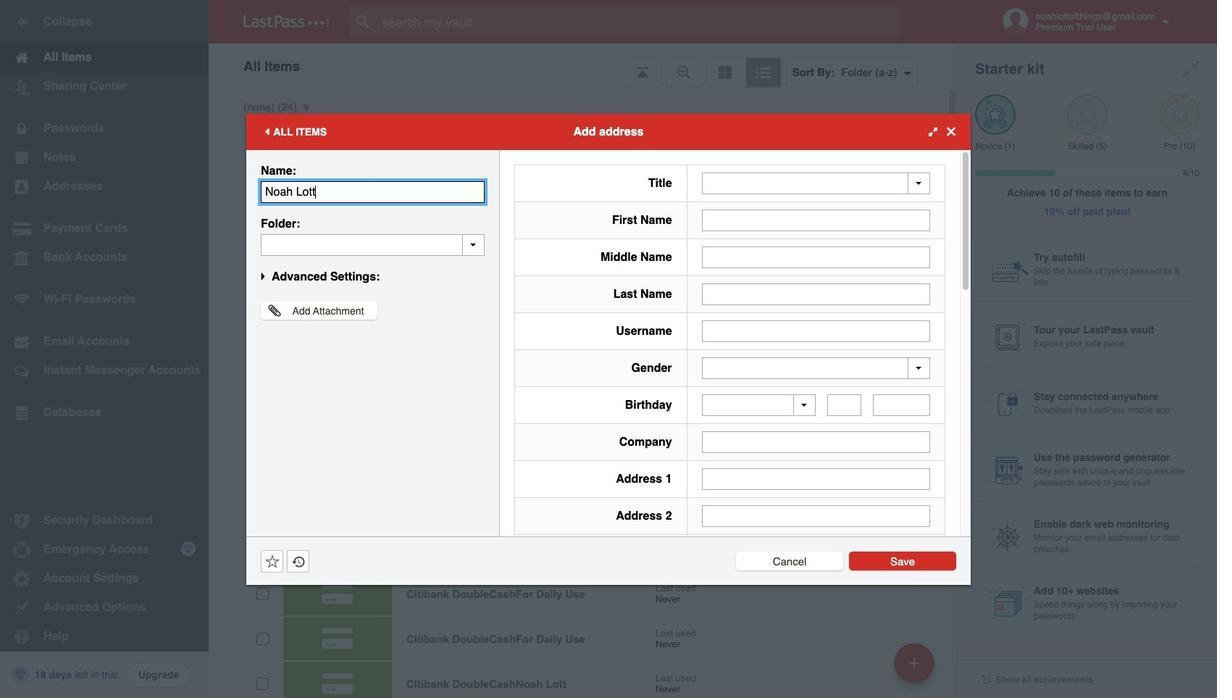Task type: vqa. For each thing, say whether or not it's contained in the screenshot.
Search search box
yes



Task type: locate. For each thing, give the bounding box(es) containing it.
None text field
[[702, 209, 931, 231], [261, 234, 485, 256], [702, 246, 931, 268], [702, 283, 931, 305], [828, 394, 862, 416], [874, 394, 931, 416], [702, 468, 931, 490], [702, 209, 931, 231], [261, 234, 485, 256], [702, 246, 931, 268], [702, 283, 931, 305], [828, 394, 862, 416], [874, 394, 931, 416], [702, 468, 931, 490]]

new item image
[[910, 658, 920, 668]]

lastpass image
[[244, 15, 329, 28]]

dialog
[[246, 113, 971, 698]]

None text field
[[261, 181, 485, 203], [702, 320, 931, 342], [702, 431, 931, 453], [702, 505, 931, 527], [261, 181, 485, 203], [702, 320, 931, 342], [702, 431, 931, 453], [702, 505, 931, 527]]



Task type: describe. For each thing, give the bounding box(es) containing it.
vault options navigation
[[209, 43, 958, 87]]

main navigation navigation
[[0, 0, 209, 698]]

new item navigation
[[890, 639, 944, 698]]

Search search field
[[349, 6, 929, 38]]

search my vault text field
[[349, 6, 929, 38]]



